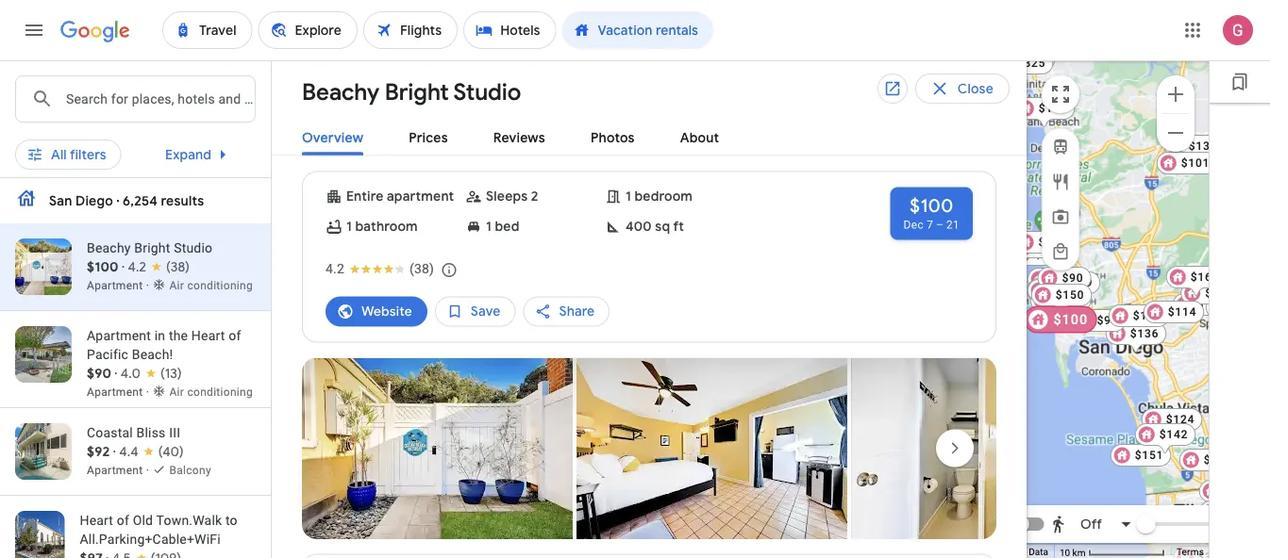 Task type: vqa. For each thing, say whether or not it's contained in the screenshot.


Task type: locate. For each thing, give the bounding box(es) containing it.
4.0
[[121, 365, 141, 382]]

website
[[361, 303, 412, 320]]

1 air conditioning from the top
[[169, 279, 253, 293]]

1 horizontal spatial 4.2
[[326, 262, 344, 277]]

apartment
[[87, 328, 151, 344]]

(38) up website
[[410, 262, 434, 277]]

0 horizontal spatial 1
[[346, 218, 352, 235]]

· for 4.4
[[113, 444, 116, 461]]

1 vertical spatial $213 link
[[1028, 278, 1088, 301]]

rooms
[[592, 141, 635, 158]]

air down (13) on the bottom of page
[[169, 386, 184, 399]]

1 horizontal spatial $125 link
[[1173, 294, 1234, 316]]

of
[[229, 328, 241, 344], [117, 513, 129, 529]]

1 horizontal spatial heart
[[191, 328, 225, 344]]

·
[[122, 259, 125, 276], [115, 365, 117, 382], [113, 444, 116, 461]]

$92 up $90 link
[[1039, 236, 1060, 249]]

price button
[[147, 134, 243, 164]]

beachy inside beachy bright studio $100 ·
[[87, 240, 131, 256]]

studio inside 'heading'
[[454, 78, 521, 107]]

studio for beachy bright studio $100 ·
[[174, 240, 213, 256]]

$100 up 7 – 21
[[910, 194, 954, 218]]

2 horizontal spatial $100
[[1054, 312, 1088, 328]]

2 air from the top
[[169, 386, 184, 399]]

all for all filters (1)
[[51, 141, 67, 158]]

heart of old town.walk to all.parking+cable+wifi
[[80, 513, 238, 547]]

2 all from the top
[[51, 146, 67, 163]]

$157
[[1052, 285, 1081, 298]]

4.2 out of 5 stars from 38 reviews image down the '1 bathroom'
[[326, 260, 434, 279]]

apartment · for 4.0
[[87, 386, 152, 399]]

$164 link
[[1166, 266, 1227, 298]]

photo 3 image
[[851, 358, 1122, 539]]

0 horizontal spatial $100
[[87, 259, 119, 275]]

$92 inside coastal bliss iii $92 ·
[[87, 444, 110, 460]]

1 conditioning from the top
[[187, 279, 253, 293]]

$138 link
[[1028, 268, 1088, 300]]

conditioning up the
[[187, 279, 253, 293]]

$90 inside apartment in the heart of pacific beach! $90 ·
[[87, 365, 112, 382]]

sq
[[655, 218, 670, 235]]

1 vertical spatial apartment ·
[[87, 386, 152, 399]]

$100
[[910, 194, 954, 218], [87, 259, 119, 275], [1054, 312, 1088, 328]]

7 – 21
[[927, 218, 960, 232]]

the
[[169, 328, 188, 344]]

· down san diego · 6,254 results
[[122, 259, 125, 276]]

· inside beachy bright studio $100 ·
[[122, 259, 125, 276]]

conditioning for (38)
[[187, 279, 253, 293]]

dec
[[904, 218, 924, 232]]

0 horizontal spatial 4.2
[[128, 259, 146, 276]]

3 apartment · from the top
[[87, 464, 152, 478]]

2
[[531, 188, 539, 205]]

beachy for beachy bright studio $100 ·
[[87, 240, 131, 256]]

studio up reviews
[[454, 78, 521, 107]]

bright up the prices
[[385, 78, 449, 107]]

2 horizontal spatial list item
[[851, 358, 1122, 545]]

$101 link
[[1157, 152, 1218, 175]]

1 left bed
[[486, 218, 492, 235]]

0 horizontal spatial beachy
[[87, 240, 131, 256]]

air conditioning down (13) on the bottom of page
[[169, 386, 253, 399]]

1 vertical spatial air
[[169, 386, 184, 399]]

open in new tab image
[[884, 80, 902, 98]]

sleeps 2
[[486, 188, 539, 205]]

air down beachy bright studio $100 ·
[[169, 279, 184, 293]]

2 conditioning from the top
[[187, 386, 253, 399]]

1 vertical spatial conditioning
[[187, 386, 253, 399]]

Check-in text field
[[423, 75, 535, 118]]

apartment · down 4.4
[[87, 464, 152, 478]]

1 vertical spatial ·
[[115, 365, 117, 382]]

type
[[341, 141, 370, 158]]

heart of old town.walk to all.parking+cable+wifi link
[[0, 496, 271, 559]]

0 vertical spatial ·
[[122, 259, 125, 276]]

0 horizontal spatial $125
[[1052, 285, 1081, 298]]

· inside coastal bliss iii $92 ·
[[113, 444, 116, 461]]

beachy inside 'heading'
[[302, 78, 380, 107]]

1 vertical spatial $100
[[87, 259, 119, 275]]

iii
[[169, 425, 180, 441]]

all filters (1) button
[[15, 134, 139, 164]]

2 list item from the left
[[577, 358, 848, 545]]

0 vertical spatial $92
[[1039, 236, 1060, 249]]

air conditioning up the
[[169, 279, 253, 293]]

0 horizontal spatial list item
[[302, 358, 573, 545]]

entire apartment
[[346, 188, 454, 205]]

· left 4.4
[[113, 444, 116, 461]]

bliss
[[136, 425, 166, 441]]

2 air conditioning from the top
[[169, 386, 253, 399]]

save button
[[435, 289, 516, 335]]

0 vertical spatial $213
[[1035, 248, 1064, 261]]

list item
[[302, 358, 573, 545], [577, 358, 848, 545], [851, 358, 1122, 545]]

heart left "old" at the left
[[80, 513, 113, 529]]

close button
[[915, 74, 1010, 104]]

bedroom
[[635, 188, 693, 205]]

2 vertical spatial $100
[[1054, 312, 1088, 328]]

$100 down diego · 6,254
[[87, 259, 119, 275]]

1 filters from the top
[[70, 141, 106, 158]]

1 horizontal spatial beachy
[[302, 78, 380, 107]]

0 vertical spatial air conditioning
[[169, 279, 253, 293]]

reviews
[[493, 130, 545, 147]]

$100 link
[[1024, 306, 1097, 334]]

1 horizontal spatial (38)
[[410, 262, 434, 277]]

of inside heart of old town.walk to all.parking+cable+wifi
[[117, 513, 129, 529]]

beachy
[[302, 78, 380, 107], [87, 240, 131, 256]]

0 vertical spatial bright
[[385, 78, 449, 107]]

1 down entire
[[346, 218, 352, 235]]

share button
[[523, 289, 610, 335]]

bright inside 'heading'
[[385, 78, 449, 107]]

amenities
[[707, 141, 770, 158]]

apartment
[[387, 188, 454, 205]]

1 vertical spatial heart
[[80, 513, 113, 529]]

map data
[[1008, 547, 1048, 558]]

$90 link
[[1038, 267, 1091, 290]]

4.4 out of 5 stars from 40 reviews image
[[119, 443, 184, 462]]

$150 link
[[1031, 284, 1092, 316]]

2 filters from the top
[[70, 146, 106, 163]]

$92
[[1039, 236, 1060, 249], [87, 444, 110, 460]]

0 horizontal spatial 4.2 out of 5 stars from 38 reviews image
[[128, 258, 190, 277]]

bright down san diego · 6,254 results
[[134, 240, 170, 256]]

1 all from the top
[[51, 141, 67, 158]]

departamento 202, $108 image
[[1199, 501, 1260, 524]]

0 vertical spatial $90
[[1062, 272, 1084, 285]]

1 for 1 bed
[[486, 218, 492, 235]]

0 vertical spatial studio
[[454, 78, 521, 107]]

1
[[626, 188, 631, 205], [346, 218, 352, 235], [486, 218, 492, 235]]

0 horizontal spatial bright
[[134, 240, 170, 256]]

1 vertical spatial bright
[[134, 240, 170, 256]]

0 vertical spatial apartment ·
[[87, 279, 152, 293]]

of right the
[[229, 328, 241, 344]]

$125 link
[[1028, 280, 1088, 303], [1173, 294, 1234, 316]]

1 horizontal spatial 1
[[486, 218, 492, 235]]

400 sq ft
[[626, 218, 684, 235]]

1 vertical spatial of
[[117, 513, 129, 529]]

1 horizontal spatial studio
[[454, 78, 521, 107]]

off
[[1081, 516, 1102, 533]]

2 horizontal spatial 1
[[626, 188, 631, 205]]

0 vertical spatial heart
[[191, 328, 225, 344]]

0 horizontal spatial of
[[117, 513, 129, 529]]

filters form
[[15, 60, 919, 191]]

heart
[[191, 328, 225, 344], [80, 513, 113, 529]]

of inside apartment in the heart of pacific beach! $90 ·
[[229, 328, 241, 344]]

filters inside form
[[70, 141, 106, 158]]

2 apartment · from the top
[[87, 386, 152, 399]]

$105
[[1052, 284, 1081, 297]]

studio inside beachy bright studio $100 ·
[[174, 240, 213, 256]]

0 horizontal spatial studio
[[174, 240, 213, 256]]

rooms button
[[560, 134, 667, 164]]

1 vertical spatial air conditioning
[[169, 386, 253, 399]]

1 horizontal spatial 4.2 out of 5 stars from 38 reviews image
[[326, 260, 434, 279]]

air
[[169, 279, 184, 293], [169, 386, 184, 399]]

terms
[[1177, 547, 1204, 558]]

· left 4.0
[[115, 365, 117, 382]]

1 bathroom
[[346, 218, 418, 235]]

(38) down results
[[166, 259, 190, 276]]

$171
[[1055, 294, 1084, 308]]

$100 inside $100 dec 7 – 21
[[910, 194, 954, 218]]

old
[[133, 513, 153, 529]]

view larger map image
[[1049, 83, 1072, 106]]

0 vertical spatial beachy
[[302, 78, 380, 107]]

1 horizontal spatial of
[[229, 328, 241, 344]]

1 horizontal spatial $92
[[1039, 236, 1060, 249]]

heart right the
[[191, 328, 225, 344]]

4.2 out of 5 stars from 38 reviews image
[[128, 258, 190, 277], [326, 260, 434, 279]]

$100 down '$171'
[[1054, 312, 1088, 328]]

all inside filters form
[[51, 141, 67, 158]]

0 horizontal spatial heart
[[80, 513, 113, 529]]

1 vertical spatial $92
[[87, 444, 110, 460]]

sleeps
[[486, 188, 528, 205]]

Search for places, hotels and more text field
[[65, 76, 255, 122]]

$142
[[1160, 428, 1188, 442]]

apartment · down 4.0
[[87, 386, 152, 399]]

apartment · down beachy bright studio $100 ·
[[87, 279, 152, 293]]

1 horizontal spatial $100
[[910, 194, 954, 218]]

conditioning down apartment in the heart of pacific beach! $90 · on the bottom left of page
[[187, 386, 253, 399]]

bright inside beachy bright studio $100 ·
[[134, 240, 170, 256]]

$246 link
[[1030, 285, 1091, 317]]

$114 link
[[1144, 301, 1205, 324]]

1 apartment · from the top
[[87, 279, 152, 293]]

san diego · 6,254 results heading
[[49, 190, 204, 212]]

air for (38)
[[169, 279, 184, 293]]

2 vertical spatial ·
[[113, 444, 116, 461]]

beachy up overview
[[302, 78, 380, 107]]

$92 down 'coastal'
[[87, 444, 110, 460]]

$124 link
[[1142, 409, 1203, 431]]

of left "old" at the left
[[117, 513, 129, 529]]

0 vertical spatial $100
[[910, 194, 954, 218]]

4.2 out of 5 stars from 38 reviews image up 'in'
[[128, 258, 190, 277]]

1 horizontal spatial list item
[[577, 358, 848, 545]]

1 vertical spatial beachy
[[87, 240, 131, 256]]

spacious retreat w/ amazing view, $322 image
[[1202, 285, 1263, 308]]

air conditioning for (38)
[[169, 279, 253, 293]]

1 air from the top
[[169, 279, 184, 293]]

2 vertical spatial apartment ·
[[87, 464, 152, 478]]

1 vertical spatial $90
[[87, 365, 112, 382]]

beachy down diego · 6,254
[[87, 240, 131, 256]]

1 list item from the left
[[302, 358, 573, 545]]

$92 link
[[1014, 231, 1068, 254]]

$239 link
[[1040, 272, 1101, 294]]

$151 link
[[1111, 445, 1171, 467]]

photo 2 image
[[577, 358, 848, 539]]

3 list item from the left
[[851, 358, 1122, 545]]

1 bedroom
[[626, 188, 693, 205]]

1 up 400
[[626, 188, 631, 205]]

1 vertical spatial studio
[[174, 240, 213, 256]]

apartment · for 4.4
[[87, 464, 152, 478]]

$167 link
[[1109, 305, 1170, 327]]

all
[[51, 141, 67, 158], [51, 146, 67, 163]]

ft
[[673, 218, 684, 235]]

0 horizontal spatial $92
[[87, 444, 110, 460]]

0 vertical spatial air
[[169, 279, 184, 293]]

san
[[49, 193, 72, 210]]

tab list
[[272, 115, 1027, 156]]

clear image
[[320, 86, 343, 109]]

0 vertical spatial conditioning
[[187, 279, 253, 293]]

photos list
[[302, 358, 1122, 559]]

· for 4.2
[[122, 259, 125, 276]]

1 horizontal spatial bright
[[385, 78, 449, 107]]

overview
[[302, 130, 364, 147]]

4.2
[[128, 259, 146, 276], [326, 262, 344, 277]]

1 horizontal spatial $90
[[1062, 272, 1084, 285]]

1 for 1 bedroom
[[626, 188, 631, 205]]

tab list containing overview
[[272, 115, 1027, 156]]

0 horizontal spatial $125 link
[[1028, 280, 1088, 303]]

0 vertical spatial $213 link
[[1011, 243, 1071, 266]]

beachy bright studio heading
[[287, 76, 521, 108]]

$100 inside the map region
[[1054, 312, 1088, 328]]

studio down results
[[174, 240, 213, 256]]

1 horizontal spatial $125
[[1197, 298, 1226, 311]]

$171 link
[[1030, 290, 1091, 322]]

0 horizontal spatial $90
[[87, 365, 112, 382]]

0 vertical spatial of
[[229, 328, 241, 344]]



Task type: describe. For each thing, give the bounding box(es) containing it.
conditioning for (13)
[[187, 386, 253, 399]]

$299 link
[[995, 48, 1055, 71]]

expand
[[165, 146, 211, 163]]

$214
[[1038, 241, 1067, 254]]

bright for beachy bright studio $100 ·
[[134, 240, 170, 256]]

heart inside apartment in the heart of pacific beach! $90 ·
[[191, 328, 225, 344]]

la mesa vacation rental ~ 12 mi to san diego!, $100 image
[[1206, 296, 1267, 319]]

$92 inside $92 link
[[1039, 236, 1060, 249]]

air for (13)
[[169, 386, 184, 399]]

map data button
[[1008, 546, 1048, 559]]

sort
[[842, 141, 869, 158]]

(1)
[[110, 141, 124, 158]]

apartment in the heart of pacific beach! $90 ·
[[87, 328, 241, 382]]

beachy bright studio
[[302, 78, 521, 107]]

all filters (1)
[[51, 141, 124, 158]]

4.2 for the rightmost 4.2 out of 5 stars from 38 reviews image
[[326, 262, 344, 277]]

share
[[559, 303, 595, 320]]

next image
[[932, 426, 978, 471]]

price
[[179, 141, 211, 158]]

1 bed
[[486, 218, 520, 235]]

$97
[[1097, 314, 1119, 327]]

$1,127 link
[[1181, 282, 1252, 314]]

rating
[[483, 141, 521, 158]]

all.parking+cable+wifi
[[80, 532, 221, 547]]

off button
[[1046, 502, 1139, 547]]

in
[[155, 328, 165, 344]]

beachy for beachy bright studio
[[302, 78, 380, 107]]

$136
[[1130, 327, 1159, 341]]

all for all filters
[[51, 146, 67, 163]]

property type
[[283, 141, 370, 158]]

$214 link
[[1013, 236, 1074, 259]]

$164
[[1191, 271, 1220, 284]]

$105 link
[[1028, 279, 1088, 302]]

filters for all filters (1)
[[70, 141, 106, 158]]

studio for beachy bright studio
[[454, 78, 521, 107]]

$100 for $100
[[1054, 312, 1088, 328]]

$157 link
[[1028, 280, 1088, 303]]

uliv life tijuana - superior apartment with balcony, $141 image
[[1199, 480, 1260, 512]]

coastal
[[87, 425, 133, 441]]

amenities button
[[675, 134, 802, 164]]

$530
[[1204, 454, 1233, 467]]

sort by button
[[810, 134, 919, 164]]

$125 for rightmost $125 link
[[1197, 298, 1226, 311]]

$299 $825
[[1017, 53, 1048, 70]]

(13)
[[161, 365, 182, 382]]

$299
[[1019, 53, 1048, 66]]

property type button
[[251, 134, 402, 164]]

1 vertical spatial $213
[[1052, 283, 1081, 296]]

4.4
[[119, 444, 138, 461]]

terms link
[[1177, 547, 1204, 558]]

$100 inside beachy bright studio $100 ·
[[87, 259, 119, 275]]

· inside apartment in the heart of pacific beach! $90 ·
[[115, 365, 117, 382]]

$530 link
[[1180, 449, 1240, 472]]

$125 for leftmost $125 link
[[1052, 285, 1081, 298]]

400
[[626, 218, 652, 235]]

$151
[[1135, 449, 1164, 462]]

$137
[[1189, 140, 1218, 153]]

learn more about these reviews image
[[427, 248, 472, 293]]

photos
[[591, 130, 635, 147]]

pacific
[[87, 347, 128, 362]]

$97 link
[[1073, 310, 1126, 332]]

zoom in map image
[[1165, 83, 1187, 105]]

guest
[[442, 141, 480, 158]]

guest rating
[[442, 141, 521, 158]]

$114
[[1168, 306, 1197, 319]]

$825 link
[[993, 52, 1054, 75]]

bright for beachy bright studio
[[385, 78, 449, 107]]

$138
[[1052, 273, 1081, 286]]

about
[[680, 130, 720, 147]]

$90 inside $90 link
[[1062, 272, 1084, 285]]

(40)
[[158, 444, 184, 461]]

balcony
[[169, 464, 211, 478]]

filters for all filters
[[70, 146, 106, 163]]

$239
[[1064, 277, 1093, 290]]

air conditioning for (13)
[[169, 386, 253, 399]]

san diego · 6,254 results
[[49, 193, 204, 210]]

$136 link
[[1106, 323, 1167, 355]]

0 horizontal spatial (38)
[[166, 259, 190, 276]]

$165
[[1039, 102, 1068, 115]]

$165 link
[[1014, 97, 1075, 129]]

$1,127
[[1205, 287, 1245, 300]]

by
[[872, 141, 887, 158]]

$100 for $100 dec 7 – 21
[[910, 194, 954, 218]]

data
[[1029, 547, 1048, 558]]

results
[[161, 193, 204, 210]]

map
[[1008, 547, 1027, 558]]

coastal bliss iii $92 ·
[[87, 425, 180, 461]]

zoom out map image
[[1165, 122, 1187, 144]]

close
[[958, 80, 994, 97]]

apartment · for 4.2
[[87, 279, 152, 293]]

beach!
[[132, 347, 173, 362]]

beachy bright studio $100 ·
[[87, 240, 213, 276]]

sort by
[[842, 141, 887, 158]]

photo 1 image
[[302, 358, 573, 539]]

$100 dec 7 – 21
[[904, 194, 960, 232]]

1 for 1 bathroom
[[346, 218, 352, 235]]

bed
[[495, 218, 520, 235]]

4.2 for 4.2 out of 5 stars from 38 reviews image to the left
[[128, 259, 146, 276]]

$825
[[1017, 57, 1046, 70]]

town.walk
[[156, 513, 222, 529]]

map region
[[942, 2, 1270, 559]]

all filters button
[[15, 132, 121, 177]]

$124
[[1166, 413, 1195, 427]]

heart inside heart of old town.walk to all.parking+cable+wifi
[[80, 513, 113, 529]]

all filters
[[51, 146, 106, 163]]

save
[[471, 303, 501, 320]]

main menu image
[[23, 19, 45, 42]]

4 out of 5 stars from 13 reviews image
[[121, 364, 182, 383]]

$137 link
[[1164, 135, 1225, 158]]

4.5 out of 5 stars from 109 reviews image
[[112, 549, 181, 559]]

property
[[283, 141, 338, 158]]



